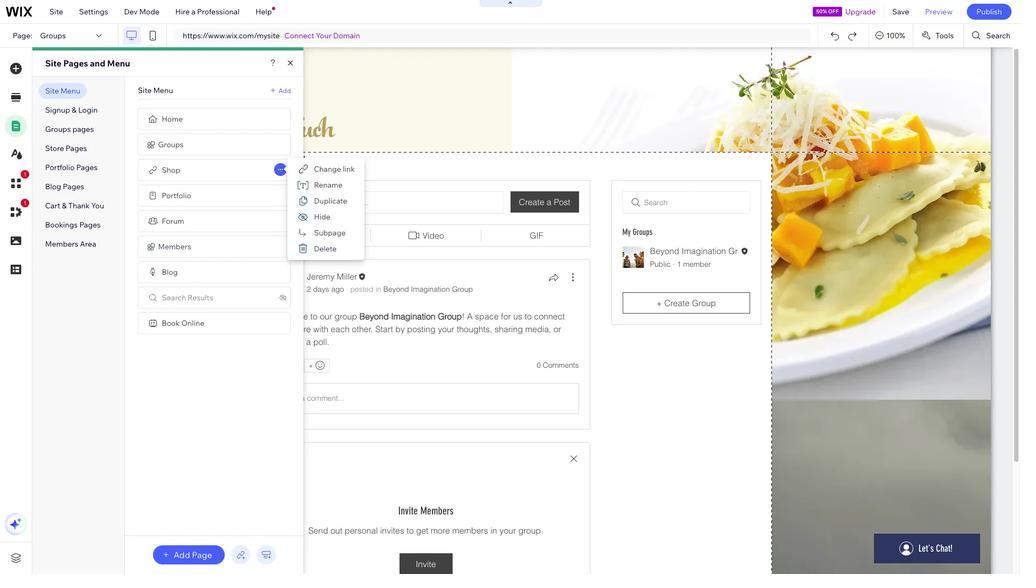 Task type: vqa. For each thing, say whether or not it's contained in the screenshot.
Members related to Members
yes



Task type: locate. For each thing, give the bounding box(es) containing it.
site
[[49, 7, 63, 16], [45, 58, 62, 69], [138, 86, 152, 95], [45, 86, 59, 96]]

1 vertical spatial groups
[[45, 124, 71, 134]]

signup & login
[[45, 105, 98, 115]]

store pages
[[45, 144, 87, 153]]

pages for portfolio
[[76, 163, 98, 172]]

groups up site pages and menu
[[40, 31, 66, 40]]

pages up area
[[79, 220, 101, 230]]

1 vertical spatial search
[[162, 293, 186, 302]]

0 horizontal spatial portfolio
[[45, 163, 75, 172]]

menu up signup & login
[[61, 86, 80, 96]]

1 horizontal spatial add
[[279, 86, 291, 94]]

members down "forum"
[[158, 242, 191, 251]]

search for search
[[987, 31, 1011, 40]]

groups pages
[[45, 124, 94, 134]]

1 vertical spatial portfolio
[[162, 191, 191, 200]]

& left login
[[72, 105, 77, 115]]

a
[[192, 7, 196, 16]]

pages down store pages
[[76, 163, 98, 172]]

1 horizontal spatial &
[[72, 105, 77, 115]]

menu
[[107, 58, 130, 69], [153, 86, 173, 95], [61, 86, 80, 96]]

pages for blog
[[63, 182, 84, 191]]

2 vertical spatial groups
[[158, 140, 184, 149]]

blog pages
[[45, 182, 84, 191]]

pages up cart & thank you
[[63, 182, 84, 191]]

0 horizontal spatial site menu
[[45, 86, 80, 96]]

1 vertical spatial blog
[[162, 267, 178, 277]]

blog up search results
[[162, 267, 178, 277]]

professional
[[197, 7, 240, 16]]

hire a professional
[[175, 7, 240, 16]]

hire
[[175, 7, 190, 16]]

portfolio
[[45, 163, 75, 172], [162, 191, 191, 200]]

add
[[279, 86, 291, 94], [174, 550, 190, 560]]

site menu up signup
[[45, 86, 80, 96]]

&
[[72, 105, 77, 115], [62, 201, 67, 211]]

0 vertical spatial groups
[[40, 31, 66, 40]]

portfolio for portfolio pages
[[45, 163, 75, 172]]

menu up home
[[153, 86, 173, 95]]

tools
[[936, 31, 954, 40]]

0 vertical spatial blog
[[45, 182, 61, 191]]

0 horizontal spatial add
[[174, 550, 190, 560]]

dev mode
[[124, 7, 160, 16]]

0 horizontal spatial search
[[162, 293, 186, 302]]

settings
[[79, 7, 108, 16]]

members
[[45, 239, 78, 249], [158, 242, 191, 251]]

save
[[893, 7, 910, 16]]

save button
[[885, 0, 918, 23]]

domain
[[333, 31, 360, 40]]

0 vertical spatial add
[[279, 86, 291, 94]]

search
[[987, 31, 1011, 40], [162, 293, 186, 302]]

blog for blog
[[162, 267, 178, 277]]

groups
[[40, 31, 66, 40], [45, 124, 71, 134], [158, 140, 184, 149]]

preview
[[926, 7, 953, 16]]

store
[[45, 144, 64, 153]]

pages left and
[[63, 58, 88, 69]]

shop
[[162, 165, 180, 175]]

1 horizontal spatial members
[[158, 242, 191, 251]]

portfolio up "forum"
[[162, 191, 191, 200]]

members for members area
[[45, 239, 78, 249]]

members down the bookings
[[45, 239, 78, 249]]

add page button
[[153, 545, 225, 565]]

search button
[[965, 24, 1021, 47]]

blog
[[45, 182, 61, 191], [162, 267, 178, 277]]

& right cart
[[62, 201, 67, 211]]

search up book
[[162, 293, 186, 302]]

1 vertical spatial &
[[62, 201, 67, 211]]

1 horizontal spatial blog
[[162, 267, 178, 277]]

0 horizontal spatial members
[[45, 239, 78, 249]]

rename
[[314, 180, 343, 190]]

blog up cart
[[45, 182, 61, 191]]

you
[[91, 201, 104, 211]]

pages for site
[[63, 58, 88, 69]]

mode
[[139, 7, 160, 16]]

search down publish
[[987, 31, 1011, 40]]

50% off
[[817, 8, 839, 15]]

search results
[[162, 293, 213, 302]]

site pages and menu
[[45, 58, 130, 69]]

pages
[[63, 58, 88, 69], [66, 144, 87, 153], [76, 163, 98, 172], [63, 182, 84, 191], [79, 220, 101, 230]]

groups down signup
[[45, 124, 71, 134]]

groups up shop
[[158, 140, 184, 149]]

& for cart
[[62, 201, 67, 211]]

add inside button
[[174, 550, 190, 560]]

pages for bookings
[[79, 220, 101, 230]]

site menu up home
[[138, 86, 173, 95]]

1 horizontal spatial search
[[987, 31, 1011, 40]]

pages up portfolio pages
[[66, 144, 87, 153]]

2 horizontal spatial menu
[[153, 86, 173, 95]]

1 vertical spatial add
[[174, 550, 190, 560]]

portfolio up "blog pages" on the top left
[[45, 163, 75, 172]]

cart
[[45, 201, 60, 211]]

book online
[[162, 318, 204, 328]]

members for members
[[158, 242, 191, 251]]

change
[[314, 164, 341, 174]]

site menu
[[138, 86, 173, 95], [45, 86, 80, 96]]

your
[[316, 31, 332, 40]]

0 vertical spatial portfolio
[[45, 163, 75, 172]]

menu right and
[[107, 58, 130, 69]]

0 horizontal spatial blog
[[45, 182, 61, 191]]

search inside button
[[987, 31, 1011, 40]]

0 vertical spatial &
[[72, 105, 77, 115]]

add page
[[174, 550, 212, 560]]

0 vertical spatial search
[[987, 31, 1011, 40]]

1 horizontal spatial portfolio
[[162, 191, 191, 200]]

0 horizontal spatial &
[[62, 201, 67, 211]]



Task type: describe. For each thing, give the bounding box(es) containing it.
50%
[[817, 8, 828, 15]]

thank
[[68, 201, 90, 211]]

0 horizontal spatial menu
[[61, 86, 80, 96]]

connect
[[285, 31, 314, 40]]

hide
[[314, 212, 331, 222]]

page
[[192, 550, 212, 560]]

https://www.wix.com/mysite connect your domain
[[183, 31, 360, 40]]

tools button
[[914, 24, 964, 47]]

subpage
[[314, 228, 346, 238]]

dev
[[124, 7, 138, 16]]

pages for store
[[66, 144, 87, 153]]

search for search results
[[162, 293, 186, 302]]

portfolio for portfolio
[[162, 191, 191, 200]]

change link
[[314, 164, 355, 174]]

book
[[162, 318, 180, 328]]

& for signup
[[72, 105, 77, 115]]

add for add page
[[174, 550, 190, 560]]

cart & thank you
[[45, 201, 104, 211]]

login
[[78, 105, 98, 115]]

1 horizontal spatial menu
[[107, 58, 130, 69]]

link
[[343, 164, 355, 174]]

duplicate
[[314, 196, 347, 206]]

members area
[[45, 239, 96, 249]]

upgrade
[[846, 7, 876, 16]]

bookings pages
[[45, 220, 101, 230]]

publish button
[[968, 4, 1012, 20]]

pages
[[73, 124, 94, 134]]

help
[[256, 7, 272, 16]]

signup
[[45, 105, 70, 115]]

home
[[162, 114, 183, 124]]

portfolio pages
[[45, 163, 98, 172]]

100%
[[887, 31, 906, 40]]

100% button
[[870, 24, 913, 47]]

delete
[[314, 244, 337, 254]]

off
[[829, 8, 839, 15]]

publish
[[977, 7, 1003, 16]]

add for add
[[279, 86, 291, 94]]

and
[[90, 58, 105, 69]]

online
[[182, 318, 204, 328]]

blog for blog pages
[[45, 182, 61, 191]]

bookings
[[45, 220, 78, 230]]

preview button
[[918, 0, 961, 23]]

area
[[80, 239, 96, 249]]

results
[[188, 293, 213, 302]]

https://www.wix.com/mysite
[[183, 31, 280, 40]]

1 horizontal spatial site menu
[[138, 86, 173, 95]]

forum
[[162, 216, 184, 226]]



